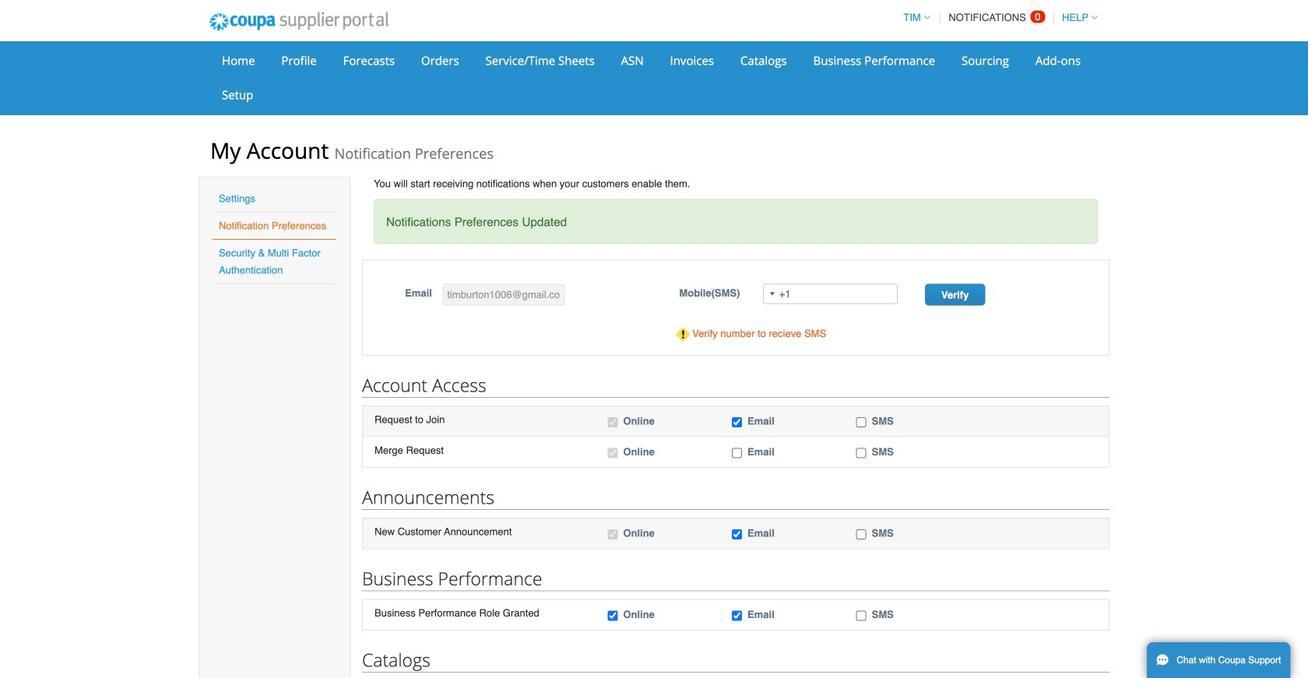 Task type: locate. For each thing, give the bounding box(es) containing it.
None checkbox
[[608, 417, 618, 428], [857, 417, 867, 428], [608, 448, 618, 458], [732, 448, 742, 458], [608, 530, 618, 540], [857, 530, 867, 540], [608, 611, 618, 621], [608, 417, 618, 428], [857, 417, 867, 428], [608, 448, 618, 458], [732, 448, 742, 458], [608, 530, 618, 540], [857, 530, 867, 540], [608, 611, 618, 621]]

None checkbox
[[732, 417, 742, 428], [857, 448, 867, 458], [732, 530, 742, 540], [732, 611, 742, 621], [857, 611, 867, 621], [732, 417, 742, 428], [857, 448, 867, 458], [732, 530, 742, 540], [732, 611, 742, 621], [857, 611, 867, 621]]

+1 201-555-0123 text field
[[763, 284, 898, 304]]

Telephone country code field
[[764, 285, 779, 303]]

None text field
[[443, 284, 565, 306]]

navigation
[[897, 2, 1098, 33]]

telephone country code image
[[770, 292, 775, 295]]



Task type: describe. For each thing, give the bounding box(es) containing it.
coupa supplier portal image
[[199, 2, 399, 41]]



Task type: vqa. For each thing, say whether or not it's contained in the screenshot.
Coupa Supplier Portal image
yes



